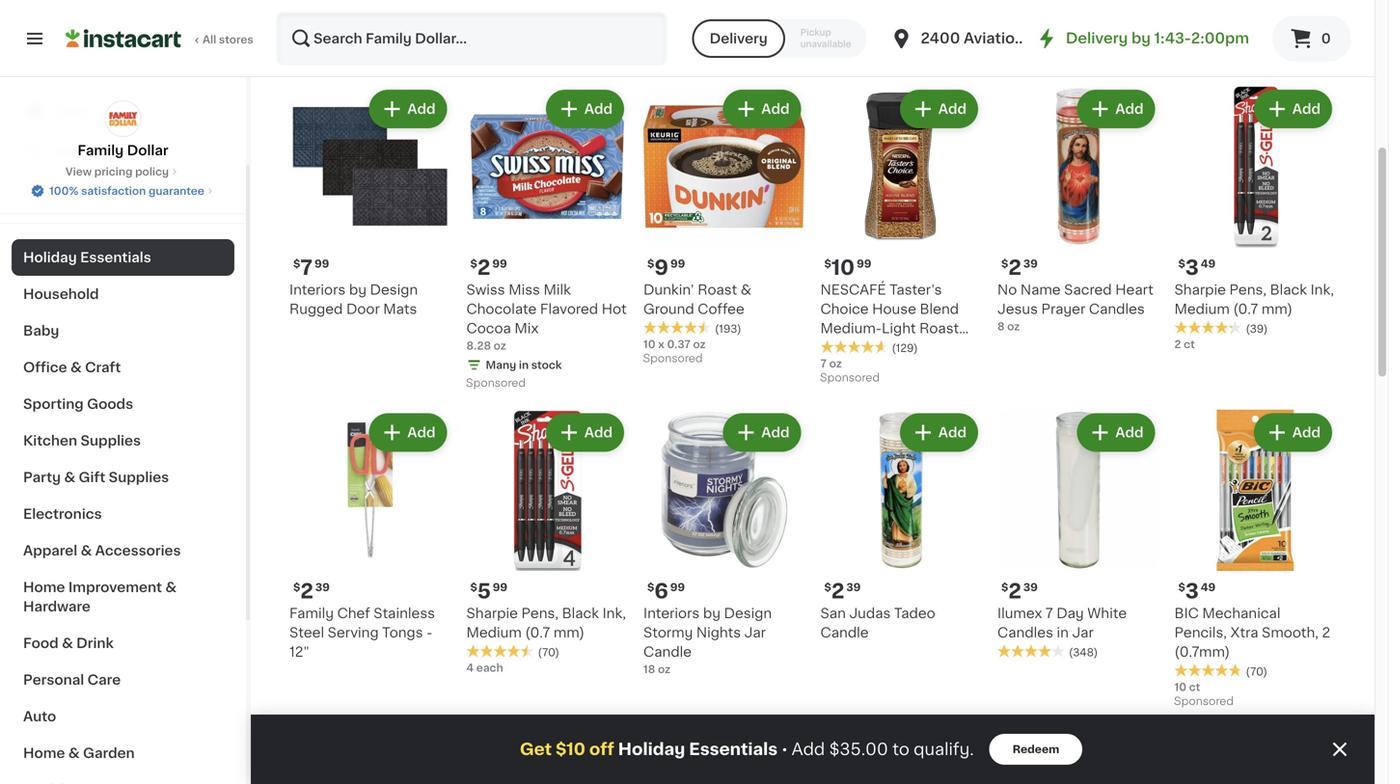Task type: vqa. For each thing, say whether or not it's contained in the screenshot.
SEE ELIGIBLE ITEMS button
no



Task type: locate. For each thing, give the bounding box(es) containing it.
39 for ilumex 7 day white candles in jar
[[1023, 582, 1038, 593]]

0 vertical spatial (0.7
[[1233, 302, 1258, 316]]

design inside interiors by design rugged door mats
[[370, 283, 418, 297]]

coffee down the light
[[871, 341, 918, 355]]

7 down instant
[[820, 358, 827, 369]]

pens, inside product group
[[521, 607, 559, 620]]

interiors up stormy
[[643, 607, 700, 620]]

$ inside $ 6 99
[[647, 582, 654, 593]]

2 inside bic mechanical pencils, xtra smooth, 2 (0.7mm)
[[1322, 626, 1330, 640]]

roast inside dunkin' roast & ground coffee
[[698, 283, 737, 297]]

0 vertical spatial roast
[[698, 283, 737, 297]]

sponsored badge image down many
[[466, 378, 525, 389]]

xtra
[[1230, 626, 1258, 640]]

electronics link
[[12, 496, 234, 533]]

2 vertical spatial ct
[[1189, 682, 1200, 693]]

2 3 from the top
[[1185, 581, 1199, 601]]

$ up dunkin'
[[647, 259, 654, 269]]

1 vertical spatial by
[[349, 283, 367, 297]]

$ up steel
[[293, 582, 300, 593]]

1 vertical spatial 49
[[1201, 582, 1216, 593]]

1 vertical spatial roast
[[919, 322, 959, 335]]

0 vertical spatial 3
[[1185, 258, 1199, 278]]

sharpie pens, black ink, medium (0.7 mm) up (39)
[[1174, 283, 1334, 316]]

product group containing 6
[[643, 410, 805, 677]]

sponsored badge image
[[643, 354, 702, 365], [820, 373, 879, 384], [466, 378, 525, 389], [1174, 697, 1233, 708]]

home down auto
[[23, 747, 65, 760]]

goods
[[87, 397, 133, 411]]

2 vertical spatial 7
[[1045, 607, 1053, 620]]

99 up rugged
[[314, 259, 329, 269]]

ink, inside product group
[[602, 607, 626, 620]]

1 horizontal spatial mm)
[[1262, 302, 1293, 316]]

$ 2 39 up san
[[824, 581, 861, 601]]

9
[[654, 258, 668, 278]]

1 horizontal spatial family
[[289, 607, 334, 620]]

sharpie for 5
[[466, 607, 518, 620]]

99 inside $ 6 99
[[670, 582, 685, 593]]

3 up 2 ct
[[1185, 258, 1199, 278]]

0 horizontal spatial design
[[370, 283, 418, 297]]

1 horizontal spatial 10
[[831, 258, 855, 278]]

39 up judas
[[846, 582, 861, 593]]

99 up swiss at the left top
[[492, 259, 507, 269]]

interiors inside interiors by design rugged door mats
[[289, 283, 346, 297]]

candles down ilumex
[[997, 626, 1053, 640]]

7 for ilumex
[[1045, 607, 1053, 620]]

0 vertical spatial sharpie pens, black ink, medium (0.7 mm)
[[1174, 283, 1334, 316]]

$ inside $ 9 99
[[647, 259, 654, 269]]

1 horizontal spatial (0.7
[[1233, 302, 1258, 316]]

2 $ 3 49 from the top
[[1178, 581, 1216, 601]]

1 $ 3 49 from the top
[[1178, 258, 1216, 278]]

1 vertical spatial pens,
[[521, 607, 559, 620]]

1 vertical spatial essentials
[[689, 741, 778, 758]]

essentials left •
[[689, 741, 778, 758]]

1 vertical spatial coffee
[[871, 341, 918, 355]]

$ up 4
[[470, 582, 477, 593]]

supplies inside kitchen supplies link
[[81, 434, 141, 448]]

39 up steel
[[315, 582, 330, 593]]

redeem
[[1013, 744, 1059, 755]]

family for family dollar
[[78, 144, 124, 157]]

0 vertical spatial ink,
[[1311, 283, 1334, 297]]

holiday up household
[[23, 251, 77, 264]]

treatment tracker modal dialog
[[251, 715, 1375, 784]]

1 vertical spatial (0.7
[[525, 626, 550, 640]]

1 vertical spatial candle
[[643, 645, 692, 659]]

essentials up household link
[[80, 251, 151, 264]]

(70)
[[538, 647, 559, 658], [1246, 667, 1268, 677]]

0 vertical spatial home
[[23, 581, 65, 594]]

it
[[85, 144, 94, 157]]

stormy
[[643, 626, 693, 640]]

pens,
[[1229, 283, 1267, 297], [521, 607, 559, 620]]

2 for san judas tadeo candle
[[831, 581, 844, 601]]

$ 3 49 up bic
[[1178, 581, 1216, 601]]

shop
[[54, 105, 90, 119]]

10 down (0.7mm)
[[1174, 682, 1187, 693]]

$ 9 99
[[647, 258, 685, 278]]

1 horizontal spatial (70)
[[1246, 667, 1268, 677]]

1 vertical spatial 10
[[643, 339, 656, 350]]

& inside 'link'
[[68, 747, 80, 760]]

ink, for 5
[[602, 607, 626, 620]]

sporting goods
[[23, 397, 133, 411]]

oz
[[1007, 321, 1020, 332], [693, 339, 706, 350], [494, 341, 506, 351], [829, 358, 842, 369], [658, 664, 671, 675]]

candle inside "interiors by design stormy nights jar candle 18 oz"
[[643, 645, 692, 659]]

hot
[[602, 302, 627, 316]]

3 (3) from the left
[[1246, 42, 1261, 53]]

5
[[477, 581, 491, 601]]

candles
[[1089, 302, 1145, 316], [997, 626, 1053, 640]]

10 ct
[[1174, 682, 1200, 693]]

family inside family chef stainless steel serving tongs - 12"
[[289, 607, 334, 620]]

10 for 9
[[643, 339, 656, 350]]

10 left x
[[643, 339, 656, 350]]

0 vertical spatial 49
[[1201, 259, 1216, 269]]

oz up many
[[494, 341, 506, 351]]

qualify.
[[914, 741, 974, 758]]

supplies down goods
[[81, 434, 141, 448]]

2
[[477, 258, 490, 278], [1008, 258, 1021, 278], [1174, 339, 1181, 350], [300, 581, 313, 601], [831, 581, 844, 601], [1008, 581, 1021, 601], [1322, 626, 1330, 640]]

roast inside nescafé taster's choice house blend medium-light roast instant coffee
[[919, 322, 959, 335]]

sponsored badge image down "10 x 0.37 oz"
[[643, 354, 702, 365]]

0 vertical spatial interiors
[[289, 283, 346, 297]]

49 for sharpie
[[1201, 259, 1216, 269]]

99 for 9
[[670, 259, 685, 269]]

1 vertical spatial mm)
[[554, 626, 585, 640]]

by up door
[[349, 283, 367, 297]]

add inside treatment tracker modal dialog
[[792, 741, 825, 758]]

$ up swiss at the left top
[[470, 259, 477, 269]]

sponsored badge image down the "10 ct"
[[1174, 697, 1233, 708]]

supplies
[[81, 434, 141, 448], [109, 471, 169, 484]]

1 vertical spatial sharpie pens, black ink, medium (0.7 mm)
[[466, 607, 626, 640]]

10
[[831, 258, 855, 278], [643, 339, 656, 350], [1174, 682, 1187, 693]]

medium up 2 ct
[[1174, 302, 1230, 316]]

design up nights
[[724, 607, 772, 620]]

1 horizontal spatial by
[[703, 607, 721, 620]]

0 horizontal spatial medium
[[466, 626, 522, 640]]

day
[[1057, 607, 1084, 620]]

oz right 0.37
[[693, 339, 706, 350]]

supplies up electronics link
[[109, 471, 169, 484]]

interiors up rugged
[[289, 283, 346, 297]]

99 inside '$ 5 99'
[[493, 582, 508, 593]]

& down accessories
[[165, 581, 177, 594]]

white
[[1087, 607, 1127, 620]]

sharpie inside product group
[[466, 607, 518, 620]]

jar right nights
[[744, 626, 766, 640]]

& right apparel on the bottom of page
[[81, 544, 92, 558]]

1 horizontal spatial essentials
[[689, 741, 778, 758]]

0 vertical spatial holiday
[[23, 251, 77, 264]]

$ up rugged
[[293, 259, 300, 269]]

2 home from the top
[[23, 747, 65, 760]]

1 vertical spatial 3
[[1185, 581, 1199, 601]]

0 vertical spatial essentials
[[80, 251, 151, 264]]

7
[[300, 258, 313, 278], [820, 358, 827, 369], [1045, 607, 1053, 620]]

home inside home improvement & hardware
[[23, 581, 65, 594]]

sharpie pens, black ink, medium (0.7 mm) down '$ 5 99'
[[466, 607, 626, 640]]

mm) inside product group
[[554, 626, 585, 640]]

home up hardware
[[23, 581, 65, 594]]

stainless
[[374, 607, 435, 620]]

candles down heart on the right
[[1089, 302, 1145, 316]]

lists link
[[12, 170, 234, 208]]

add
[[407, 102, 436, 116], [584, 102, 613, 116], [761, 102, 790, 116], [938, 102, 967, 116], [1115, 102, 1144, 116], [1292, 102, 1321, 116], [407, 426, 436, 439], [584, 426, 613, 439], [761, 426, 790, 439], [938, 426, 967, 439], [1115, 426, 1144, 439], [1292, 426, 1321, 439], [792, 741, 825, 758], [584, 744, 613, 758], [761, 744, 790, 758], [938, 744, 967, 758]]

delivery for delivery
[[710, 32, 768, 45]]

roast up (193)
[[698, 283, 737, 297]]

candle down stormy
[[643, 645, 692, 659]]

10 for 3
[[1174, 682, 1187, 693]]

by inside interiors by design rugged door mats
[[349, 283, 367, 297]]

$ 2 39 up steel
[[293, 581, 330, 601]]

home improvement & hardware link
[[12, 569, 234, 625]]

steel
[[289, 626, 324, 640]]

1 (3) from the left
[[361, 42, 376, 53]]

design up mats
[[370, 283, 418, 297]]

1 horizontal spatial coffee
[[871, 341, 918, 355]]

1 horizontal spatial in
[[1057, 626, 1069, 640]]

miss
[[509, 283, 540, 297]]

0 horizontal spatial coffee
[[698, 302, 745, 316]]

mechanical
[[1202, 607, 1281, 620]]

in down day
[[1057, 626, 1069, 640]]

sharpie for 3
[[1174, 283, 1226, 297]]

(0.7 inside product group
[[525, 626, 550, 640]]

& left the garden
[[68, 747, 80, 760]]

$ 2 39 up ilumex
[[1001, 581, 1038, 601]]

0 horizontal spatial roast
[[698, 283, 737, 297]]

$ 3 49
[[1178, 258, 1216, 278], [1178, 581, 1216, 601]]

jar inside "interiors by design stormy nights jar candle 18 oz"
[[744, 626, 766, 640]]

0 horizontal spatial 7
[[300, 258, 313, 278]]

1 horizontal spatial sharpie
[[1174, 283, 1226, 297]]

serving
[[328, 626, 379, 640]]

1 vertical spatial medium
[[466, 626, 522, 640]]

household link
[[12, 276, 234, 313]]

39 for san judas tadeo candle
[[846, 582, 861, 593]]

99 right "6"
[[670, 582, 685, 593]]

& up (193)
[[741, 283, 752, 297]]

by for stormy
[[703, 607, 721, 620]]

black inside product group
[[562, 607, 599, 620]]

0 horizontal spatial jar
[[744, 626, 766, 640]]

essentials inside treatment tracker modal dialog
[[689, 741, 778, 758]]

to
[[892, 741, 910, 758]]

49
[[1201, 259, 1216, 269], [1201, 582, 1216, 593]]

2400
[[921, 31, 960, 45]]

1 horizontal spatial holiday
[[618, 741, 685, 758]]

99 for 5
[[493, 582, 508, 593]]

shop link
[[12, 93, 234, 131]]

2 jar from the left
[[1072, 626, 1094, 640]]

pens, for 3
[[1229, 283, 1267, 297]]

holiday
[[23, 251, 77, 264], [618, 741, 685, 758]]

delivery inside button
[[710, 32, 768, 45]]

auto
[[23, 710, 56, 724]]

0 horizontal spatial sharpie
[[466, 607, 518, 620]]

2 49 from the top
[[1201, 582, 1216, 593]]

1 vertical spatial candles
[[997, 626, 1053, 640]]

$ 2 39 up 'no'
[[1001, 258, 1038, 278]]

1 horizontal spatial interiors
[[643, 607, 700, 620]]

1 horizontal spatial medium
[[1174, 302, 1230, 316]]

1 vertical spatial black
[[562, 607, 599, 620]]

improvement
[[68, 581, 162, 594]]

99 inside the $ 7 99
[[314, 259, 329, 269]]

delivery
[[1066, 31, 1128, 45], [710, 32, 768, 45]]

in left stock
[[519, 360, 529, 370]]

2400 aviation dr button
[[890, 12, 1046, 66]]

1 home from the top
[[23, 581, 65, 594]]

sponsored badge image down 7 oz
[[820, 373, 879, 384]]

family inside 'link'
[[78, 144, 124, 157]]

2 horizontal spatial by
[[1132, 31, 1151, 45]]

& for accessories
[[81, 544, 92, 558]]

99 right 9
[[670, 259, 685, 269]]

0 horizontal spatial by
[[349, 283, 367, 297]]

oz right 18
[[658, 664, 671, 675]]

milk
[[544, 283, 571, 297]]

0 vertical spatial (70)
[[538, 647, 559, 658]]

39 up name
[[1023, 259, 1038, 269]]

oz right 8
[[1007, 321, 1020, 332]]

1 vertical spatial sharpie
[[466, 607, 518, 620]]

(129)
[[892, 343, 918, 354]]

$ inside $ 2 99
[[470, 259, 477, 269]]

roast down the blend
[[919, 322, 959, 335]]

1 vertical spatial ct
[[1184, 339, 1195, 350]]

2 (3) from the left
[[1069, 42, 1084, 53]]

(70) for 5
[[538, 647, 559, 658]]

essentials
[[80, 251, 151, 264], [689, 741, 778, 758]]

0 horizontal spatial (70)
[[538, 647, 559, 658]]

ct for sharpie
[[1184, 339, 1195, 350]]

1 jar from the left
[[744, 626, 766, 640]]

1 vertical spatial holiday
[[618, 741, 685, 758]]

0 vertical spatial medium
[[1174, 302, 1230, 316]]

99 for 6
[[670, 582, 685, 593]]

1 horizontal spatial design
[[724, 607, 772, 620]]

$ 2 39 for san judas tadeo candle
[[824, 581, 861, 601]]

0 horizontal spatial essentials
[[80, 251, 151, 264]]

0 vertical spatial 7
[[300, 258, 313, 278]]

1 vertical spatial (70)
[[1246, 667, 1268, 677]]

by up nights
[[703, 607, 721, 620]]

(70) for 3
[[1246, 667, 1268, 677]]

medium
[[1174, 302, 1230, 316], [466, 626, 522, 640]]

sponsored badge image for 9
[[643, 354, 702, 365]]

0 vertical spatial pens,
[[1229, 283, 1267, 297]]

10 up nescafé
[[831, 258, 855, 278]]

0 horizontal spatial (0.7
[[525, 626, 550, 640]]

4 each
[[466, 663, 503, 673]]

(3)
[[361, 42, 376, 53], [1069, 42, 1084, 53], [1246, 42, 1261, 53]]

1 horizontal spatial ink,
[[1311, 283, 1334, 297]]

family dollar logo image
[[105, 100, 141, 137]]

1 horizontal spatial sharpie pens, black ink, medium (0.7 mm)
[[1174, 283, 1334, 316]]

3 for sharpie
[[1185, 258, 1199, 278]]

sharpie up 2 ct
[[1174, 283, 1226, 297]]

jar up (348)
[[1072, 626, 1094, 640]]

2 vertical spatial 10
[[1174, 682, 1187, 693]]

0 vertical spatial in
[[519, 360, 529, 370]]

many
[[486, 360, 516, 370]]

0 horizontal spatial candles
[[997, 626, 1053, 640]]

1 vertical spatial in
[[1057, 626, 1069, 640]]

0 horizontal spatial mm)
[[554, 626, 585, 640]]

$ 2 39 for ilumex 7 day white candles in jar
[[1001, 581, 1038, 601]]

& left craft
[[70, 361, 82, 374]]

blend
[[920, 302, 959, 316]]

99 inside the $ 10 99
[[857, 259, 872, 269]]

0 vertical spatial sharpie
[[1174, 283, 1226, 297]]

& left gift at bottom
[[64, 471, 75, 484]]

0 horizontal spatial (3)
[[361, 42, 376, 53]]

0 vertical spatial coffee
[[698, 302, 745, 316]]

candle inside san judas tadeo candle
[[820, 626, 869, 640]]

delivery for delivery by 1:43-2:00pm
[[1066, 31, 1128, 45]]

0 horizontal spatial interiors
[[289, 283, 346, 297]]

(70) inside product group
[[538, 647, 559, 658]]

0 horizontal spatial holiday
[[23, 251, 77, 264]]

product group
[[289, 86, 451, 319], [466, 86, 628, 394], [643, 86, 805, 369], [820, 86, 982, 389], [997, 86, 1159, 334], [1174, 86, 1336, 352], [289, 410, 451, 662], [466, 410, 628, 676], [643, 410, 805, 677], [820, 410, 982, 642], [997, 410, 1159, 660], [1174, 410, 1336, 712], [466, 728, 628, 784], [643, 728, 805, 784], [820, 728, 982, 784], [997, 728, 1159, 784], [1174, 728, 1336, 784]]

candles inside no name sacred heart jesus prayer candles 8 oz
[[1089, 302, 1145, 316]]

0 vertical spatial family
[[78, 144, 124, 157]]

holiday right the off
[[618, 741, 685, 758]]

2 horizontal spatial (3)
[[1246, 42, 1261, 53]]

0 horizontal spatial candle
[[643, 645, 692, 659]]

2 for family chef stainless steel serving tongs - 12"
[[300, 581, 313, 601]]

by inside "interiors by design stormy nights jar candle 18 oz"
[[703, 607, 721, 620]]

(348)
[[1069, 647, 1098, 658]]

1 horizontal spatial candles
[[1089, 302, 1145, 316]]

1 horizontal spatial roast
[[919, 322, 959, 335]]

by
[[1132, 31, 1151, 45], [349, 283, 367, 297], [703, 607, 721, 620]]

office & craft link
[[12, 349, 234, 386]]

coffee up (193)
[[698, 302, 745, 316]]

& for garden
[[68, 747, 80, 760]]

0 vertical spatial mm)
[[1262, 302, 1293, 316]]

18
[[643, 664, 655, 675]]

1 horizontal spatial candle
[[820, 626, 869, 640]]

0 vertical spatial candle
[[820, 626, 869, 640]]

1 vertical spatial design
[[724, 607, 772, 620]]

$ inside the $ 10 99
[[824, 259, 831, 269]]

design inside "interiors by design stormy nights jar candle 18 oz"
[[724, 607, 772, 620]]

no
[[997, 283, 1017, 297]]

0 horizontal spatial black
[[562, 607, 599, 620]]

$ up nescafé
[[824, 259, 831, 269]]

household
[[23, 287, 99, 301]]

1 3 from the top
[[1185, 258, 1199, 278]]

1 vertical spatial family
[[289, 607, 334, 620]]

99 inside $ 2 99
[[492, 259, 507, 269]]

1 49 from the top
[[1201, 259, 1216, 269]]

1 vertical spatial home
[[23, 747, 65, 760]]

$ up stormy
[[647, 582, 654, 593]]

0 horizontal spatial sharpie pens, black ink, medium (0.7 mm)
[[466, 607, 626, 640]]

home for home improvement & hardware
[[23, 581, 65, 594]]

off
[[589, 741, 614, 758]]

30 ct
[[289, 57, 318, 68]]

pens, for 5
[[521, 607, 559, 620]]

candle down san
[[820, 626, 869, 640]]

0 vertical spatial by
[[1132, 31, 1151, 45]]

0 vertical spatial ct
[[306, 57, 318, 68]]

apparel
[[23, 544, 77, 558]]

2 horizontal spatial 7
[[1045, 607, 1053, 620]]

0 horizontal spatial 10
[[643, 339, 656, 350]]

sharpie
[[1174, 283, 1226, 297], [466, 607, 518, 620]]

kitchen
[[23, 434, 77, 448]]

1 horizontal spatial pens,
[[1229, 283, 1267, 297]]

medium inside product group
[[466, 626, 522, 640]]

garden
[[83, 747, 135, 760]]

ct
[[306, 57, 318, 68], [1184, 339, 1195, 350], [1189, 682, 1200, 693]]

2 horizontal spatial 10
[[1174, 682, 1187, 693]]

99
[[314, 259, 329, 269], [492, 259, 507, 269], [670, 259, 685, 269], [857, 259, 872, 269], [493, 582, 508, 593], [670, 582, 685, 593]]

$35.00
[[829, 741, 888, 758]]

$ 3 49 up 2 ct
[[1178, 258, 1216, 278]]

food & drink
[[23, 637, 114, 650]]

sharpie down '$ 5 99'
[[466, 607, 518, 620]]

•
[[782, 742, 788, 757]]

0 horizontal spatial family
[[78, 144, 124, 157]]

7 left day
[[1045, 607, 1053, 620]]

0 vertical spatial candles
[[1089, 302, 1145, 316]]

2:00pm
[[1191, 31, 1249, 45]]

medium up each
[[466, 626, 522, 640]]

apparel & accessories
[[23, 544, 181, 558]]

0 horizontal spatial pens,
[[521, 607, 559, 620]]

design for mats
[[370, 283, 418, 297]]

food
[[23, 637, 59, 650]]

& right the food in the bottom of the page
[[62, 637, 73, 650]]

$ 3 49 for bic
[[1178, 581, 1216, 601]]

7 inside ilumex 7 day white candles in jar
[[1045, 607, 1053, 620]]

99 inside $ 9 99
[[670, 259, 685, 269]]

7 up rugged
[[300, 258, 313, 278]]

interiors inside "interiors by design stormy nights jar candle 18 oz"
[[643, 607, 700, 620]]

None search field
[[276, 12, 667, 66]]

4
[[466, 663, 474, 673]]

39 up ilumex
[[1023, 582, 1038, 593]]

interiors by design rugged door mats
[[289, 283, 418, 316]]

heart
[[1115, 283, 1154, 297]]

1 vertical spatial supplies
[[109, 471, 169, 484]]

3 up bic
[[1185, 581, 1199, 601]]

1 horizontal spatial 7
[[820, 358, 827, 369]]

black for 3
[[1270, 283, 1307, 297]]

99 right "5"
[[493, 582, 508, 593]]

by left 1:43-
[[1132, 31, 1151, 45]]

dunkin'
[[643, 283, 694, 297]]

by for rugged
[[349, 283, 367, 297]]

0 vertical spatial design
[[370, 283, 418, 297]]

medium-
[[820, 322, 882, 335]]

home inside 'link'
[[23, 747, 65, 760]]

0 vertical spatial black
[[1270, 283, 1307, 297]]

99 up nescafé
[[857, 259, 872, 269]]

instacart logo image
[[66, 27, 181, 50]]

ink,
[[1311, 283, 1334, 297], [602, 607, 626, 620]]



Task type: describe. For each thing, give the bounding box(es) containing it.
san
[[820, 607, 846, 620]]

$ 2 39 for no name sacred heart jesus prayer candles
[[1001, 258, 1038, 278]]

interiors for stormy
[[643, 607, 700, 620]]

design for jar
[[724, 607, 772, 620]]

sporting
[[23, 397, 84, 411]]

1:43-
[[1154, 31, 1191, 45]]

$ inside '$ 5 99'
[[470, 582, 477, 593]]

lists
[[54, 182, 87, 196]]

bic mechanical pencils, xtra smooth, 2 (0.7mm)
[[1174, 607, 1330, 659]]

0.37
[[667, 339, 690, 350]]

nights
[[696, 626, 741, 640]]

8.28
[[466, 341, 491, 351]]

chef
[[337, 607, 370, 620]]

buy
[[54, 144, 81, 157]]

auto link
[[12, 698, 234, 735]]

2 for no name sacred heart jesus prayer candles
[[1008, 258, 1021, 278]]

candles inside ilumex 7 day white candles in jar
[[997, 626, 1053, 640]]

jar inside ilumex 7 day white candles in jar
[[1072, 626, 1094, 640]]

name
[[1020, 283, 1061, 297]]

delivery button
[[692, 19, 785, 58]]

interiors for rugged
[[289, 283, 346, 297]]

all stores
[[203, 34, 253, 45]]

& for craft
[[70, 361, 82, 374]]

(0.7 for 3
[[1233, 302, 1258, 316]]

judas
[[849, 607, 891, 620]]

30
[[289, 57, 304, 68]]

guarantee
[[149, 186, 204, 196]]

office & craft
[[23, 361, 121, 374]]

100% satisfaction guarantee
[[49, 186, 204, 196]]

stock
[[531, 360, 562, 370]]

accessories
[[95, 544, 181, 558]]

rugged
[[289, 302, 343, 316]]

$ up san
[[824, 582, 831, 593]]

oz inside "interiors by design stormy nights jar candle 18 oz"
[[658, 664, 671, 675]]

pencils,
[[1174, 626, 1227, 640]]

holiday essentials
[[23, 251, 151, 264]]

Search field
[[278, 14, 665, 64]]

39 for family chef stainless steel serving tongs - 12"
[[315, 582, 330, 593]]

prayer
[[1041, 302, 1086, 316]]

2 for swiss miss milk chocolate flavored hot cocoa mix
[[477, 258, 490, 278]]

2 ct
[[1174, 339, 1195, 350]]

satisfaction
[[81, 186, 146, 196]]

nescafé taster's choice house blend medium-light roast instant coffee
[[820, 283, 959, 355]]

0 horizontal spatial in
[[519, 360, 529, 370]]

house
[[872, 302, 916, 316]]

sporting goods link
[[12, 386, 234, 423]]

cocoa
[[466, 322, 511, 335]]

$ up bic
[[1178, 582, 1185, 593]]

sponsored badge image for 10
[[820, 373, 879, 384]]

& inside home improvement & hardware
[[165, 581, 177, 594]]

interiors by design stormy nights jar candle 18 oz
[[643, 607, 772, 675]]

pricing
[[94, 166, 133, 177]]

personal care
[[23, 673, 121, 687]]

0
[[1321, 32, 1331, 45]]

kitchen supplies
[[23, 434, 141, 448]]

dunkin' roast & ground coffee
[[643, 283, 752, 316]]

ct for bic
[[1189, 682, 1200, 693]]

hardware
[[23, 600, 91, 614]]

7 for $
[[300, 258, 313, 278]]

home & garden link
[[12, 735, 234, 772]]

all stores link
[[66, 12, 255, 66]]

12"
[[289, 645, 310, 659]]

view pricing policy link
[[65, 164, 180, 179]]

6
[[654, 581, 668, 601]]

2400 aviation dr
[[921, 31, 1046, 45]]

party & gift supplies link
[[12, 459, 234, 496]]

$ 3 49 for sharpie
[[1178, 258, 1216, 278]]

ink, for 3
[[1311, 283, 1334, 297]]

$ 10 99
[[824, 258, 872, 278]]

ilumex
[[997, 607, 1042, 620]]

49 for bic
[[1201, 582, 1216, 593]]

again
[[97, 144, 136, 157]]

home & garden
[[23, 747, 135, 760]]

baby
[[23, 324, 59, 338]]

gift
[[79, 471, 105, 484]]

$ 7 99
[[293, 258, 329, 278]]

holiday inside treatment tracker modal dialog
[[618, 741, 685, 758]]

$10
[[556, 741, 586, 758]]

policy
[[135, 166, 169, 177]]

sponsored badge image for 2
[[466, 378, 525, 389]]

choice
[[820, 302, 869, 316]]

product group containing 9
[[643, 86, 805, 369]]

(39)
[[1246, 324, 1268, 334]]

$ up ilumex
[[1001, 582, 1008, 593]]

buy it again
[[54, 144, 136, 157]]

medium for 3
[[1174, 302, 1230, 316]]

smooth,
[[1262, 626, 1319, 640]]

99 for 2
[[492, 259, 507, 269]]

all
[[203, 34, 216, 45]]

redeem button
[[989, 734, 1083, 765]]

oz down instant
[[829, 358, 842, 369]]

oz inside 'swiss miss milk chocolate flavored hot cocoa mix 8.28 oz'
[[494, 341, 506, 351]]

door
[[346, 302, 380, 316]]

swiss
[[466, 283, 505, 297]]

100% satisfaction guarantee button
[[30, 179, 216, 199]]

supplies inside party & gift supplies link
[[109, 471, 169, 484]]

service type group
[[692, 19, 867, 58]]

home for home & garden
[[23, 747, 65, 760]]

family chef stainless steel serving tongs - 12"
[[289, 607, 435, 659]]

$ 2 39 for family chef stainless steel serving tongs - 12"
[[293, 581, 330, 601]]

family for family chef stainless steel serving tongs - 12"
[[289, 607, 334, 620]]

stores
[[219, 34, 253, 45]]

mm) for 5
[[554, 626, 585, 640]]

product group containing 10
[[820, 86, 982, 389]]

sharpie pens, black ink, medium (0.7 mm) for 5
[[466, 607, 626, 640]]

7 oz
[[820, 358, 842, 369]]

100%
[[49, 186, 79, 196]]

no name sacred heart jesus prayer candles 8 oz
[[997, 283, 1154, 332]]

$ inside the $ 7 99
[[293, 259, 300, 269]]

delivery by 1:43-2:00pm
[[1066, 31, 1249, 45]]

3 for bic
[[1185, 581, 1199, 601]]

coffee inside nescafé taster's choice house blend medium-light roast instant coffee
[[871, 341, 918, 355]]

family dollar
[[78, 144, 168, 157]]

99 for 7
[[314, 259, 329, 269]]

in inside ilumex 7 day white candles in jar
[[1057, 626, 1069, 640]]

bic
[[1174, 607, 1199, 620]]

mm) for 3
[[1262, 302, 1293, 316]]

sponsored badge image for 3
[[1174, 697, 1233, 708]]

99 for 10
[[857, 259, 872, 269]]

light
[[882, 322, 916, 335]]

& inside dunkin' roast & ground coffee
[[741, 283, 752, 297]]

product group containing 7
[[289, 86, 451, 319]]

sharpie pens, black ink, medium (0.7 mm) for 3
[[1174, 283, 1334, 316]]

product group containing 5
[[466, 410, 628, 676]]

1 vertical spatial 7
[[820, 358, 827, 369]]

by for 2:00pm
[[1132, 31, 1151, 45]]

oz inside no name sacred heart jesus prayer candles 8 oz
[[1007, 321, 1020, 332]]

39 for no name sacred heart jesus prayer candles
[[1023, 259, 1038, 269]]

aviation
[[964, 31, 1024, 45]]

view
[[65, 166, 92, 177]]

& for drink
[[62, 637, 73, 650]]

& for gift
[[64, 471, 75, 484]]

medium for 5
[[466, 626, 522, 640]]

black for 5
[[562, 607, 599, 620]]

$ up 'no'
[[1001, 259, 1008, 269]]

$ up 2 ct
[[1178, 259, 1185, 269]]

coffee inside dunkin' roast & ground coffee
[[698, 302, 745, 316]]

office
[[23, 361, 67, 374]]

$ 6 99
[[647, 581, 685, 601]]

2 for ilumex 7 day white candles in jar
[[1008, 581, 1021, 601]]

(0.7 for 5
[[525, 626, 550, 640]]



